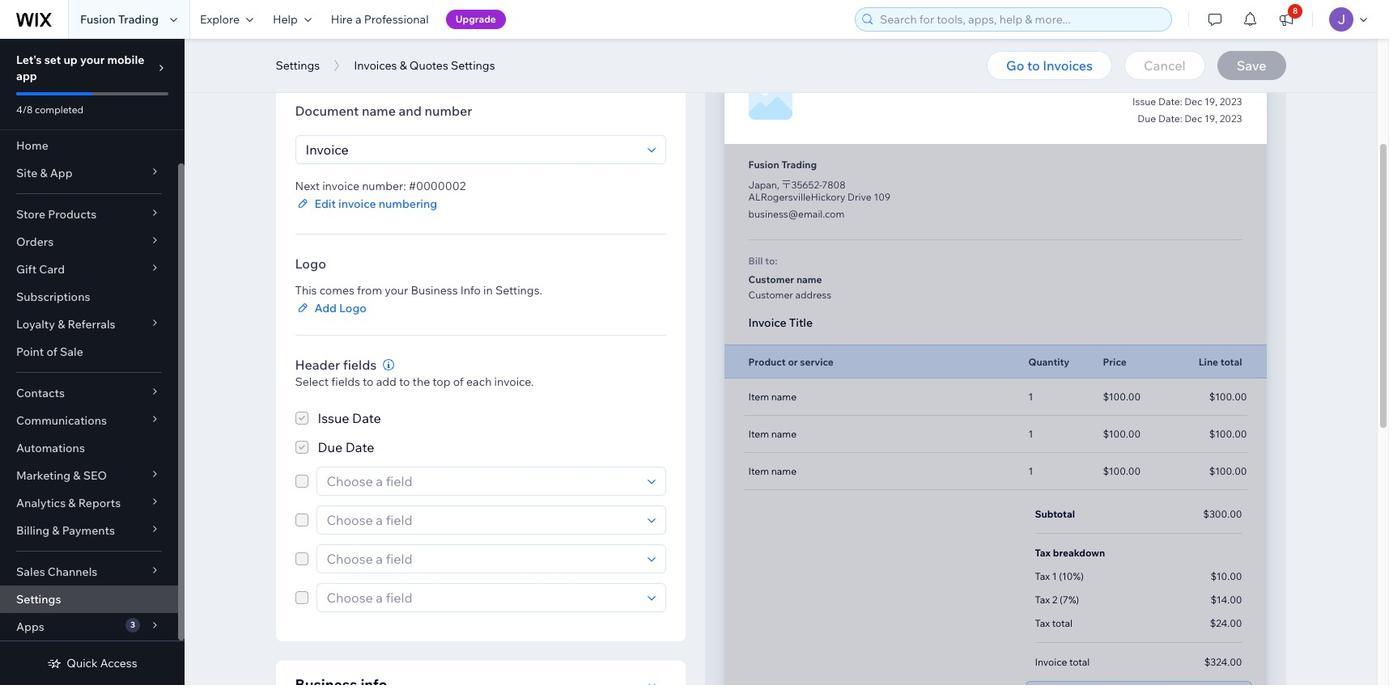 Task type: locate. For each thing, give the bounding box(es) containing it.
fusion up japan,
[[748, 159, 779, 171]]

settings for 'settings' button at the left top of the page
[[276, 58, 320, 73]]

1 horizontal spatial trading
[[782, 159, 817, 171]]

2 item name from the top
[[748, 428, 797, 440]]

next invoice number: #0000002
[[295, 179, 466, 194]]

2 tax from the top
[[1035, 571, 1050, 583]]

upgrade
[[456, 13, 496, 25]]

2 customer from the top
[[748, 289, 793, 301]]

quantity
[[1029, 356, 1070, 368]]

fusion up mobile
[[80, 12, 116, 27]]

invoice for invoice title
[[748, 316, 787, 330]]

due
[[1138, 113, 1156, 125]]

header fields
[[295, 357, 377, 373]]

quick
[[67, 657, 98, 671]]

settings link
[[0, 586, 178, 614]]

1 vertical spatial logo
[[339, 301, 367, 316]]

invoice left the title
[[748, 316, 787, 330]]

sale
[[60, 345, 83, 359]]

numbering
[[379, 197, 437, 211]]

store products
[[16, 207, 96, 222]]

1 vertical spatial 2023
[[1220, 113, 1242, 125]]

0 vertical spatial total
[[1221, 356, 1242, 368]]

line total
[[1199, 356, 1242, 368]]

0 vertical spatial invoice
[[748, 316, 787, 330]]

&
[[400, 58, 407, 73], [40, 166, 47, 181], [58, 317, 65, 332], [73, 469, 81, 483], [68, 496, 76, 511], [52, 524, 60, 538]]

(7%)
[[1060, 594, 1079, 606]]

invoice inside edit invoice numbering button
[[338, 197, 376, 211]]

settings inside button
[[276, 58, 320, 73]]

product or service
[[748, 356, 834, 368]]

logo down comes
[[339, 301, 367, 316]]

1 vertical spatial of
[[453, 375, 464, 389]]

settings inside settings link
[[16, 593, 61, 607]]

header for header details
[[295, 47, 346, 66]]

of inside sidebar element
[[47, 345, 57, 359]]

0 vertical spatial 19,
[[1205, 96, 1218, 108]]

1 horizontal spatial #0000002
[[1185, 76, 1242, 91]]

1 horizontal spatial fusion
[[748, 159, 779, 171]]

2 19, from the top
[[1205, 113, 1218, 125]]

total for tax total
[[1052, 618, 1073, 630]]

select
[[295, 375, 329, 389]]

1 vertical spatial #0000002
[[409, 179, 466, 194]]

#0000002
[[1185, 76, 1242, 91], [409, 179, 466, 194]]

& inside the site & app popup button
[[40, 166, 47, 181]]

total down tax total
[[1070, 657, 1090, 669]]

apps
[[16, 620, 44, 635]]

your inside let's set up your mobile app
[[80, 53, 105, 67]]

0 vertical spatial date:
[[1159, 96, 1183, 108]]

& right loyalty
[[58, 317, 65, 332]]

0 vertical spatial item name
[[748, 391, 797, 403]]

your right up on the left top of page
[[80, 53, 105, 67]]

settings
[[276, 58, 320, 73], [451, 58, 495, 73], [16, 593, 61, 607]]

2 horizontal spatial to
[[1027, 57, 1040, 74]]

0 vertical spatial #0000002
[[1185, 76, 1242, 91]]

19, right the issue
[[1205, 96, 1218, 108]]

channels
[[48, 565, 97, 580]]

0 vertical spatial fusion
[[80, 12, 116, 27]]

4 tax from the top
[[1035, 618, 1050, 630]]

dec right the due
[[1185, 113, 1203, 125]]

& left quotes
[[400, 58, 407, 73]]

tax up the tax 1 (10%)
[[1035, 547, 1051, 559]]

1 vertical spatial header
[[295, 357, 340, 373]]

1 date: from the top
[[1159, 96, 1183, 108]]

1 vertical spatial trading
[[782, 159, 817, 171]]

& inside analytics & reports dropdown button
[[68, 496, 76, 511]]

your for business
[[385, 283, 408, 298]]

& for site
[[40, 166, 47, 181]]

1 item from the top
[[748, 391, 769, 403]]

invoice down next invoice number: #0000002
[[338, 197, 376, 211]]

0 horizontal spatial fusion
[[80, 12, 116, 27]]

0 horizontal spatial to
[[363, 375, 374, 389]]

total right line
[[1221, 356, 1242, 368]]

0 horizontal spatial invoices
[[354, 58, 397, 73]]

None checkbox
[[295, 467, 308, 496], [295, 506, 308, 535], [295, 545, 308, 574], [295, 584, 308, 613], [295, 467, 308, 496], [295, 506, 308, 535], [295, 545, 308, 574], [295, 584, 308, 613]]

& right 'site'
[[40, 166, 47, 181]]

billing & payments button
[[0, 517, 178, 545]]

trading up 〒35652-
[[782, 159, 817, 171]]

1 vertical spatial item name
[[748, 428, 797, 440]]

0 vertical spatial logo
[[295, 256, 326, 272]]

1
[[1029, 391, 1033, 403], [1029, 428, 1033, 440], [1029, 466, 1033, 478], [1052, 571, 1057, 583]]

0 horizontal spatial settings
[[16, 593, 61, 607]]

& for analytics
[[68, 496, 76, 511]]

settings down sales
[[16, 593, 61, 607]]

2 vertical spatial total
[[1070, 657, 1090, 669]]

of right top
[[453, 375, 464, 389]]

0 vertical spatial trading
[[118, 12, 159, 27]]

2 horizontal spatial settings
[[451, 58, 495, 73]]

invoices up document name and number
[[354, 58, 397, 73]]

date: right the due
[[1159, 113, 1183, 125]]

fusion inside fusion trading japan, 〒35652-7808 alrogersvillehickory drive 109 business@email.com
[[748, 159, 779, 171]]

0 vertical spatial customer
[[748, 274, 794, 286]]

address
[[795, 289, 832, 301]]

1 vertical spatial dec
[[1185, 113, 1203, 125]]

name inside bill to: customer name customer address
[[797, 274, 822, 286]]

tax 2 (7%)
[[1035, 594, 1079, 606]]

product
[[748, 356, 786, 368]]

to
[[1027, 57, 1040, 74], [363, 375, 374, 389], [399, 375, 410, 389]]

service
[[800, 356, 834, 368]]

trading for fusion trading japan, 〒35652-7808 alrogersvillehickory drive 109 business@email.com
[[782, 159, 817, 171]]

3
[[130, 620, 135, 631]]

to left add
[[363, 375, 374, 389]]

fields down the 'header fields'
[[331, 375, 360, 389]]

your
[[80, 53, 105, 67], [385, 283, 408, 298]]

& left reports
[[68, 496, 76, 511]]

billing
[[16, 524, 50, 538]]

subtotal
[[1035, 508, 1075, 521]]

0 vertical spatial header
[[295, 47, 346, 66]]

0 vertical spatial of
[[47, 345, 57, 359]]

0 horizontal spatial #0000002
[[409, 179, 466, 194]]

3 tax from the top
[[1035, 594, 1050, 606]]

invoice
[[322, 179, 359, 194], [338, 197, 376, 211]]

document
[[295, 103, 359, 119]]

1 vertical spatial fields
[[331, 375, 360, 389]]

trading up mobile
[[118, 12, 159, 27]]

2
[[1052, 594, 1058, 606]]

1 horizontal spatial invoice
[[1035, 657, 1067, 669]]

invoice.
[[494, 375, 534, 389]]

& inside loyalty & referrals dropdown button
[[58, 317, 65, 332]]

settings down help button
[[276, 58, 320, 73]]

to right go
[[1027, 57, 1040, 74]]

invoice up edit
[[322, 179, 359, 194]]

1 vertical spatial 19,
[[1205, 113, 1218, 125]]

invoice down tax total
[[1035, 657, 1067, 669]]

app
[[16, 69, 37, 83]]

1 vertical spatial invoice
[[1035, 657, 1067, 669]]

invoice for edit
[[338, 197, 376, 211]]

tax down tax 2 (7%)
[[1035, 618, 1050, 630]]

invoices right go
[[1043, 57, 1093, 74]]

tax up tax 2 (7%)
[[1035, 571, 1050, 583]]

breakdown
[[1053, 547, 1105, 559]]

invoices & quotes settings
[[354, 58, 495, 73]]

Search for tools, apps, help & more... field
[[875, 8, 1167, 31]]

gift card button
[[0, 256, 178, 283]]

Choose a field field
[[322, 468, 642, 495], [322, 507, 642, 534], [322, 546, 642, 573], [322, 585, 642, 612]]

19, right the due
[[1205, 113, 1218, 125]]

0 horizontal spatial trading
[[118, 12, 159, 27]]

0 vertical spatial item
[[748, 391, 769, 403]]

3 item name from the top
[[748, 466, 797, 478]]

& inside billing & payments dropdown button
[[52, 524, 60, 538]]

reports
[[78, 496, 121, 511]]

1 vertical spatial fusion
[[748, 159, 779, 171]]

of
[[47, 345, 57, 359], [453, 375, 464, 389]]

alrogersvillehickory
[[748, 191, 846, 203]]

trading inside fusion trading japan, 〒35652-7808 alrogersvillehickory drive 109 business@email.com
[[782, 159, 817, 171]]

1 header from the top
[[295, 47, 346, 66]]

& for invoices
[[400, 58, 407, 73]]

settings inside invoices & quotes settings "button"
[[451, 58, 495, 73]]

date: right the issue
[[1159, 96, 1183, 108]]

1 horizontal spatial logo
[[339, 301, 367, 316]]

quick access button
[[47, 657, 137, 671]]

fusion for fusion trading japan, 〒35652-7808 alrogersvillehickory drive 109 business@email.com
[[748, 159, 779, 171]]

fields up add
[[343, 357, 377, 373]]

sales channels
[[16, 565, 97, 580]]

app
[[50, 166, 73, 181]]

(10%)
[[1059, 571, 1084, 583]]

2 header from the top
[[295, 357, 340, 373]]

invoices inside button
[[1043, 57, 1093, 74]]

3 item from the top
[[748, 466, 769, 478]]

1 horizontal spatial your
[[385, 283, 408, 298]]

fusion for fusion trading
[[80, 12, 116, 27]]

1 vertical spatial item
[[748, 428, 769, 440]]

0 vertical spatial 2023
[[1220, 96, 1242, 108]]

0 vertical spatial fields
[[343, 357, 377, 373]]

communications button
[[0, 407, 178, 435]]

trading for fusion trading
[[118, 12, 159, 27]]

1 vertical spatial total
[[1052, 618, 1073, 630]]

tax left 2
[[1035, 594, 1050, 606]]

1 choose a field field from the top
[[322, 468, 642, 495]]

1 tax from the top
[[1035, 547, 1051, 559]]

logo inside button
[[339, 301, 367, 316]]

invoice for next
[[322, 179, 359, 194]]

in
[[483, 283, 493, 298]]

& for marketing
[[73, 469, 81, 483]]

business@email.com
[[748, 208, 845, 220]]

1 horizontal spatial invoices
[[1043, 57, 1093, 74]]

set
[[44, 53, 61, 67]]

payments
[[62, 524, 115, 538]]

each
[[466, 375, 492, 389]]

your right from
[[385, 283, 408, 298]]

fields for select
[[331, 375, 360, 389]]

add
[[376, 375, 397, 389]]

8 button
[[1269, 0, 1304, 39]]

hire a professional
[[331, 12, 429, 27]]

invoice
[[748, 316, 787, 330], [1035, 657, 1067, 669]]

total down tax 2 (7%)
[[1052, 618, 1073, 630]]

of left "sale"
[[47, 345, 57, 359]]

fields
[[343, 357, 377, 373], [331, 375, 360, 389]]

& inside "marketing & seo" popup button
[[73, 469, 81, 483]]

109
[[874, 191, 891, 203]]

item
[[748, 391, 769, 403], [748, 428, 769, 440], [748, 466, 769, 478]]

1 vertical spatial date:
[[1159, 113, 1183, 125]]

0 horizontal spatial invoice
[[748, 316, 787, 330]]

None field
[[301, 136, 642, 164]]

1 vertical spatial customer
[[748, 289, 793, 301]]

loyalty
[[16, 317, 55, 332]]

& left seo
[[73, 469, 81, 483]]

dec right the issue
[[1185, 96, 1203, 108]]

2 dec from the top
[[1185, 113, 1203, 125]]

0 horizontal spatial logo
[[295, 256, 326, 272]]

customer up invoice title
[[748, 289, 793, 301]]

sidebar element
[[0, 39, 185, 686]]

fusion trading japan, 〒35652-7808 alrogersvillehickory drive 109 business@email.com
[[748, 159, 891, 220]]

1 customer from the top
[[748, 274, 794, 286]]

1 vertical spatial invoice
[[338, 197, 376, 211]]

point of sale link
[[0, 338, 178, 366]]

number:
[[362, 179, 406, 194]]

0 horizontal spatial of
[[47, 345, 57, 359]]

header for header fields
[[295, 357, 340, 373]]

or
[[788, 356, 798, 368]]

2 vertical spatial item
[[748, 466, 769, 478]]

edit invoice numbering
[[315, 197, 437, 211]]

2 item from the top
[[748, 428, 769, 440]]

analytics & reports button
[[0, 490, 178, 517]]

1 item name from the top
[[748, 391, 797, 403]]

automations
[[16, 441, 85, 456]]

your for mobile
[[80, 53, 105, 67]]

settings right quotes
[[451, 58, 495, 73]]

0 horizontal spatial your
[[80, 53, 105, 67]]

to left the
[[399, 375, 410, 389]]

from
[[357, 283, 382, 298]]

#0000002 issue date: dec 19, 2023 due date: dec 19, 2023
[[1133, 76, 1242, 125]]

header up select
[[295, 357, 340, 373]]

1 19, from the top
[[1205, 96, 1218, 108]]

1 vertical spatial your
[[385, 283, 408, 298]]

1 horizontal spatial settings
[[276, 58, 320, 73]]

customer down to: at top right
[[748, 274, 794, 286]]

tax 1 (10%)
[[1035, 571, 1084, 583]]

1 dec from the top
[[1185, 96, 1203, 108]]

logo up this
[[295, 256, 326, 272]]

0 vertical spatial dec
[[1185, 96, 1203, 108]]

0 vertical spatial invoice
[[322, 179, 359, 194]]

analytics & reports
[[16, 496, 121, 511]]

3 choose a field field from the top
[[322, 546, 642, 573]]

tax for tax total
[[1035, 618, 1050, 630]]

0 vertical spatial your
[[80, 53, 105, 67]]

& inside invoices & quotes settings "button"
[[400, 58, 407, 73]]

header down hire
[[295, 47, 346, 66]]

fusion
[[80, 12, 116, 27], [748, 159, 779, 171]]

seo
[[83, 469, 107, 483]]

2 vertical spatial item name
[[748, 466, 797, 478]]

& right "billing"
[[52, 524, 60, 538]]

automations link
[[0, 435, 178, 462]]

None checkbox
[[295, 409, 381, 428], [295, 438, 374, 457], [295, 409, 381, 428], [295, 438, 374, 457]]



Task type: vqa. For each thing, say whether or not it's contained in the screenshot.


Task type: describe. For each thing, give the bounding box(es) containing it.
#0000002 inside #0000002 issue date: dec 19, 2023 due date: dec 19, 2023
[[1185, 76, 1242, 91]]

hire
[[331, 12, 353, 27]]

next
[[295, 179, 320, 194]]

& for billing
[[52, 524, 60, 538]]

referrals
[[68, 317, 115, 332]]

access
[[100, 657, 137, 671]]

mobile
[[107, 53, 144, 67]]

communications
[[16, 414, 107, 428]]

invoice for invoice total
[[1035, 657, 1067, 669]]

store
[[16, 207, 45, 222]]

& for loyalty
[[58, 317, 65, 332]]

line
[[1199, 356, 1219, 368]]

fields for header
[[343, 357, 377, 373]]

sales
[[16, 565, 45, 580]]

issue
[[1133, 96, 1156, 108]]

subscriptions
[[16, 290, 90, 304]]

settings button
[[268, 53, 328, 78]]

tax for tax 1 (10%)
[[1035, 571, 1050, 583]]

4 choose a field field from the top
[[322, 585, 642, 612]]

orders
[[16, 235, 54, 249]]

marketing & seo
[[16, 469, 107, 483]]

products
[[48, 207, 96, 222]]

business
[[411, 283, 458, 298]]

tax for tax 2 (7%)
[[1035, 594, 1050, 606]]

site
[[16, 166, 37, 181]]

marketing
[[16, 469, 71, 483]]

bill to: customer name customer address
[[748, 255, 832, 301]]

number
[[425, 103, 472, 119]]

2 date: from the top
[[1159, 113, 1183, 125]]

add logo button
[[295, 300, 542, 317]]

total for invoice total
[[1070, 657, 1090, 669]]

$300.00
[[1203, 508, 1242, 521]]

$14.00
[[1211, 594, 1242, 606]]

drive
[[848, 191, 872, 203]]

this
[[295, 283, 317, 298]]

let's
[[16, 53, 42, 67]]

total for line total
[[1221, 356, 1242, 368]]

card
[[39, 262, 65, 277]]

tax breakdown
[[1035, 547, 1105, 559]]

completed
[[35, 104, 83, 116]]

professional
[[364, 12, 429, 27]]

document name and number
[[295, 103, 472, 119]]

$324.00
[[1205, 657, 1242, 669]]

invoice total
[[1035, 657, 1090, 669]]

quotes
[[410, 58, 448, 73]]

and
[[399, 103, 422, 119]]

invoices inside "button"
[[354, 58, 397, 73]]

sales channels button
[[0, 559, 178, 586]]

1 horizontal spatial to
[[399, 375, 410, 389]]

1 horizontal spatial of
[[453, 375, 464, 389]]

select fields to add to the top of each invoice.
[[295, 375, 534, 389]]

to inside button
[[1027, 57, 1040, 74]]

loyalty & referrals
[[16, 317, 115, 332]]

point of sale
[[16, 345, 83, 359]]

edit
[[315, 197, 336, 211]]

4/8 completed
[[16, 104, 83, 116]]

go to invoices
[[1006, 57, 1093, 74]]

gift card
[[16, 262, 65, 277]]

home link
[[0, 132, 178, 159]]

4/8
[[16, 104, 33, 116]]

hire a professional link
[[321, 0, 439, 39]]

8
[[1293, 6, 1298, 16]]

go
[[1006, 57, 1024, 74]]

contacts
[[16, 386, 65, 401]]

tax for tax breakdown
[[1035, 547, 1051, 559]]

gift
[[16, 262, 37, 277]]

header details
[[295, 47, 397, 66]]

site & app button
[[0, 159, 178, 187]]

this comes from your business info in settings.
[[295, 283, 542, 298]]

go to invoices button
[[987, 51, 1112, 80]]

invoices & quotes settings button
[[346, 53, 503, 78]]

marketing & seo button
[[0, 462, 178, 490]]

〒35652-
[[782, 179, 822, 191]]

details
[[350, 47, 397, 66]]

quick access
[[67, 657, 137, 671]]

add
[[315, 301, 337, 316]]

$10.00
[[1211, 571, 1242, 583]]

up
[[64, 53, 78, 67]]

the
[[413, 375, 430, 389]]

tax total
[[1035, 618, 1073, 630]]

analytics
[[16, 496, 66, 511]]

2 2023 from the top
[[1220, 113, 1242, 125]]

1 2023 from the top
[[1220, 96, 1242, 108]]

to:
[[765, 255, 778, 267]]

home
[[16, 138, 48, 153]]

contacts button
[[0, 380, 178, 407]]

orders button
[[0, 228, 178, 256]]

let's set up your mobile app
[[16, 53, 144, 83]]

store products button
[[0, 201, 178, 228]]

settings for settings link
[[16, 593, 61, 607]]

explore
[[200, 12, 240, 27]]

fusion trading
[[80, 12, 159, 27]]

2 choose a field field from the top
[[322, 507, 642, 534]]

info
[[460, 283, 481, 298]]

price
[[1103, 356, 1127, 368]]



